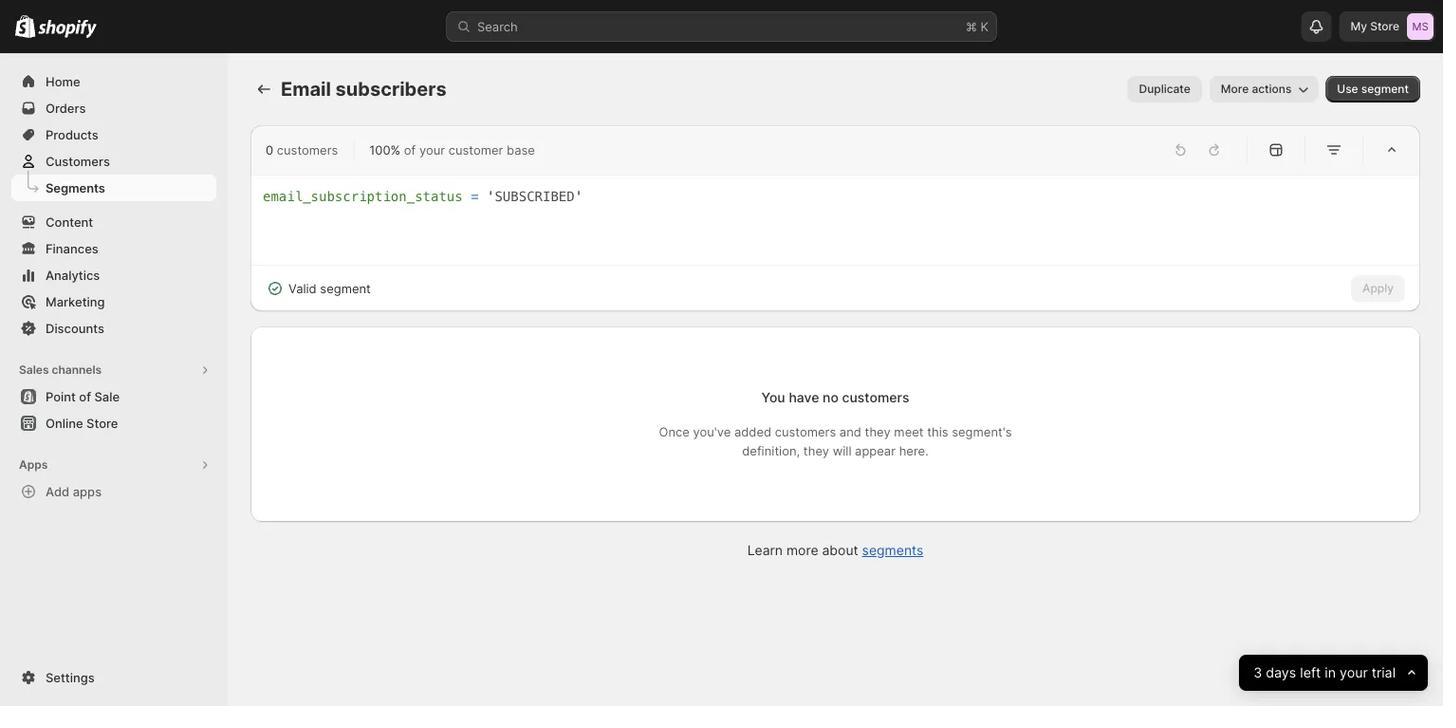Task type: vqa. For each thing, say whether or not it's contained in the screenshot.
Set Up Shopify Payments icon
no



Task type: locate. For each thing, give the bounding box(es) containing it.
2 horizontal spatial customers
[[843, 390, 910, 406]]

⌘
[[966, 19, 978, 34]]

customers
[[46, 154, 110, 168]]

apply button
[[1352, 275, 1406, 302]]

segment right valid
[[320, 281, 371, 296]]

of right 100%
[[404, 142, 416, 157]]

0 horizontal spatial your
[[419, 142, 445, 157]]

customers inside once you've added customers and they meet this segment's definition, they will appear here.
[[775, 424, 837, 439]]

your left customer
[[419, 142, 445, 157]]

channels
[[52, 363, 102, 377]]

of
[[404, 142, 416, 157], [79, 389, 91, 404]]

0
[[266, 142, 274, 157]]

definition,
[[743, 443, 800, 458]]

k
[[981, 19, 989, 34]]

0 horizontal spatial customers
[[277, 142, 338, 157]]

0 vertical spatial store
[[1371, 19, 1400, 33]]

customer
[[449, 142, 504, 157]]

segment
[[1362, 82, 1410, 96], [320, 281, 371, 296]]

sales channels
[[19, 363, 102, 377]]

online store
[[46, 416, 118, 430]]

your
[[419, 142, 445, 157], [1340, 665, 1368, 681]]

more actions
[[1222, 82, 1292, 96]]

analytics
[[46, 268, 100, 282]]

0 horizontal spatial they
[[804, 443, 830, 458]]

point
[[46, 389, 76, 404]]

online store button
[[0, 410, 228, 437]]

0 vertical spatial customers
[[277, 142, 338, 157]]

1 vertical spatial segment
[[320, 281, 371, 296]]

1 vertical spatial customers
[[843, 390, 910, 406]]

home
[[46, 74, 80, 89]]

you have no customers
[[762, 390, 910, 406]]

email
[[281, 77, 331, 101]]

of inside button
[[79, 389, 91, 404]]

1 horizontal spatial your
[[1340, 665, 1368, 681]]

1 horizontal spatial segment
[[1362, 82, 1410, 96]]

of left 'sale'
[[79, 389, 91, 404]]

1 vertical spatial store
[[86, 416, 118, 430]]

store for my store
[[1371, 19, 1400, 33]]

you
[[762, 390, 786, 406]]

1 horizontal spatial customers
[[775, 424, 837, 439]]

products link
[[11, 122, 216, 148]]

base
[[507, 142, 535, 157]]

here.
[[900, 443, 929, 458]]

1 vertical spatial your
[[1340, 665, 1368, 681]]

they left will
[[804, 443, 830, 458]]

0 vertical spatial segment
[[1362, 82, 1410, 96]]

marketing link
[[11, 289, 216, 315]]

shopify image
[[38, 19, 97, 38]]

add
[[46, 484, 70, 499]]

online store link
[[11, 410, 216, 437]]

finances link
[[11, 235, 216, 262]]

customers
[[277, 142, 338, 157], [843, 390, 910, 406], [775, 424, 837, 439]]

customers right 0
[[277, 142, 338, 157]]

discounts
[[46, 321, 104, 336]]

store
[[1371, 19, 1400, 33], [86, 416, 118, 430]]

point of sale button
[[0, 384, 228, 410]]

customers link
[[11, 148, 216, 175]]

left
[[1301, 665, 1321, 681]]

they up appear
[[865, 424, 891, 439]]

0 horizontal spatial store
[[86, 416, 118, 430]]

customers down have
[[775, 424, 837, 439]]

settings
[[46, 670, 95, 685]]

apps
[[73, 484, 102, 499]]

100% of your customer base
[[370, 142, 535, 157]]

customers for once you've added customers and they meet this segment's definition, they will appear here.
[[775, 424, 837, 439]]

segments
[[862, 543, 924, 559]]

store inside button
[[86, 416, 118, 430]]

add apps button
[[11, 478, 216, 505]]

segment inside button
[[1362, 82, 1410, 96]]

finances
[[46, 241, 99, 256]]

they
[[865, 424, 891, 439], [804, 443, 830, 458]]

0 vertical spatial they
[[865, 424, 891, 439]]

added
[[735, 424, 772, 439]]

segment right use
[[1362, 82, 1410, 96]]

⌘ k
[[966, 19, 989, 34]]

content link
[[11, 209, 216, 235]]

segment inside alert
[[320, 281, 371, 296]]

apps button
[[11, 452, 216, 478]]

apply
[[1363, 281, 1394, 295]]

learn
[[748, 543, 783, 559]]

segments link
[[862, 543, 924, 559]]

search
[[477, 19, 518, 34]]

store down 'sale'
[[86, 416, 118, 430]]

1 vertical spatial of
[[79, 389, 91, 404]]

0 horizontal spatial of
[[79, 389, 91, 404]]

orders
[[46, 101, 86, 115]]

apps
[[19, 458, 48, 472]]

sale
[[94, 389, 120, 404]]

of for sale
[[79, 389, 91, 404]]

use segment button
[[1326, 76, 1421, 103]]

your right 'in'
[[1340, 665, 1368, 681]]

1 vertical spatial they
[[804, 443, 830, 458]]

3 days left in your trial button
[[1240, 655, 1429, 691]]

customers up and
[[843, 390, 910, 406]]

more
[[787, 543, 819, 559]]

subscribers
[[336, 77, 447, 101]]

1 horizontal spatial store
[[1371, 19, 1400, 33]]

store right my
[[1371, 19, 1400, 33]]

1 horizontal spatial of
[[404, 142, 416, 157]]

segment for valid segment
[[320, 281, 371, 296]]

0 vertical spatial your
[[419, 142, 445, 157]]

2 vertical spatial customers
[[775, 424, 837, 439]]

0 horizontal spatial segment
[[320, 281, 371, 296]]

0 vertical spatial of
[[404, 142, 416, 157]]

once
[[659, 424, 690, 439]]

sales channels button
[[11, 357, 216, 384]]

undo image
[[1171, 140, 1190, 159]]

this
[[928, 424, 949, 439]]

store for online store
[[86, 416, 118, 430]]

meet
[[895, 424, 924, 439]]

will
[[833, 443, 852, 458]]



Task type: describe. For each thing, give the bounding box(es) containing it.
sales
[[19, 363, 49, 377]]

settings link
[[11, 664, 216, 691]]

segments link
[[11, 175, 216, 201]]

100%
[[370, 142, 401, 157]]

marketing
[[46, 294, 105, 309]]

analytics link
[[11, 262, 216, 289]]

my
[[1351, 19, 1368, 33]]

To create a segment, choose a template or apply a filter. text field
[[263, 187, 1409, 253]]

1 horizontal spatial they
[[865, 424, 891, 439]]

orders link
[[11, 95, 216, 122]]

online
[[46, 416, 83, 430]]

duplicate
[[1140, 82, 1191, 96]]

shopify image
[[15, 15, 35, 38]]

your inside dropdown button
[[1340, 665, 1368, 681]]

my store
[[1351, 19, 1400, 33]]

home link
[[11, 68, 216, 95]]

products
[[46, 127, 99, 142]]

use segment
[[1338, 82, 1410, 96]]

Editor field
[[263, 187, 1409, 253]]

duplicate button
[[1128, 76, 1203, 103]]

about
[[823, 543, 859, 559]]

of for your
[[404, 142, 416, 157]]

segments
[[46, 180, 105, 195]]

valid segment
[[289, 281, 371, 296]]

3 days left in your trial
[[1254, 665, 1396, 681]]

once you've added customers and they meet this segment's definition, they will appear here.
[[659, 424, 1012, 458]]

days
[[1266, 665, 1297, 681]]

you've
[[693, 424, 731, 439]]

point of sale link
[[11, 384, 216, 410]]

learn more about segments
[[748, 543, 924, 559]]

appear
[[855, 443, 896, 458]]

3
[[1254, 665, 1263, 681]]

point of sale
[[46, 389, 120, 404]]

segment for use segment
[[1362, 82, 1410, 96]]

more
[[1222, 82, 1249, 96]]

use
[[1338, 82, 1359, 96]]

0 customers
[[266, 142, 338, 157]]

valid segment alert
[[251, 266, 386, 311]]

content
[[46, 215, 93, 229]]

in
[[1325, 665, 1336, 681]]

customers for you have no customers
[[843, 390, 910, 406]]

no
[[823, 390, 839, 406]]

discounts link
[[11, 315, 216, 342]]

trial
[[1372, 665, 1396, 681]]

segment's
[[952, 424, 1012, 439]]

have
[[789, 390, 820, 406]]

my store image
[[1408, 13, 1434, 40]]

valid
[[289, 281, 317, 296]]

email subscribers
[[281, 77, 447, 101]]

actions
[[1252, 82, 1292, 96]]

redo image
[[1206, 140, 1225, 159]]

add apps
[[46, 484, 102, 499]]

more actions button
[[1210, 76, 1319, 103]]

and
[[840, 424, 862, 439]]



